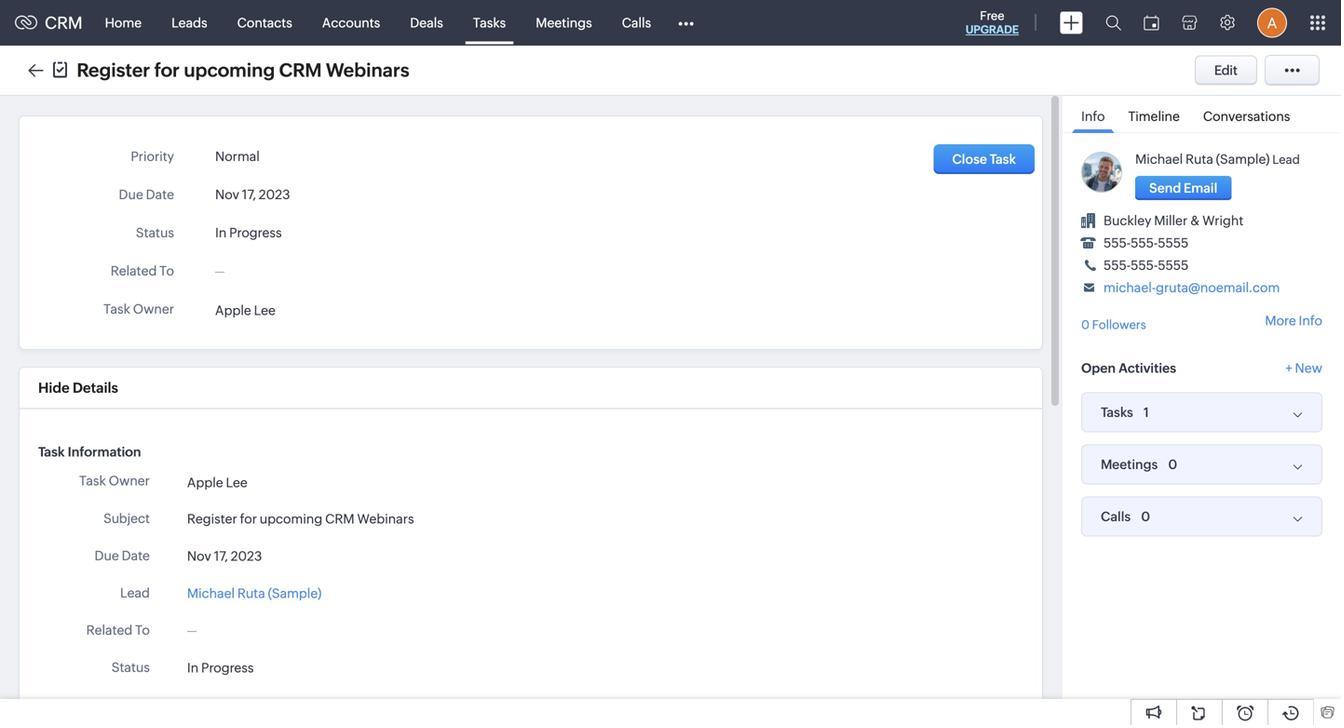Task type: locate. For each thing, give the bounding box(es) containing it.
1 horizontal spatial nov
[[215, 187, 239, 202]]

1 vertical spatial register
[[187, 512, 237, 527]]

0 vertical spatial info
[[1082, 109, 1105, 124]]

0 vertical spatial ruta
[[1186, 152, 1214, 167]]

0 vertical spatial apple lee
[[215, 303, 276, 318]]

0 vertical spatial register
[[77, 60, 150, 81]]

1 vertical spatial task owner
[[79, 474, 150, 489]]

555-555-5555 down 'buckley' at top
[[1104, 236, 1189, 251]]

(sample)
[[1216, 152, 1270, 167], [268, 586, 322, 601]]

register for upcoming crm webinars up michael ruta (sample)
[[187, 512, 414, 527]]

tasks
[[473, 15, 506, 30], [1101, 405, 1134, 420]]

1 horizontal spatial 17,
[[242, 187, 256, 202]]

1 horizontal spatial for
[[240, 512, 257, 527]]

michael ruta (sample) lead
[[1136, 152, 1300, 167]]

(sample) for michael ruta (sample)
[[268, 586, 322, 601]]

0 horizontal spatial info
[[1082, 109, 1105, 124]]

0 horizontal spatial meetings
[[536, 15, 592, 30]]

task owner down information
[[79, 474, 150, 489]]

apple
[[215, 303, 251, 318], [187, 475, 223, 490]]

0 horizontal spatial 17,
[[214, 549, 228, 564]]

due date
[[119, 187, 174, 202], [94, 549, 150, 563]]

1 horizontal spatial meetings
[[1101, 457, 1158, 472]]

1 5555 from the top
[[1158, 236, 1189, 251]]

upcoming up michael ruta (sample)
[[260, 512, 323, 527]]

Other Modules field
[[666, 8, 706, 38]]

apple lee
[[215, 303, 276, 318], [187, 475, 248, 490]]

5555 down buckley miller & wright
[[1158, 236, 1189, 251]]

0 followers
[[1082, 318, 1147, 332]]

contacts
[[237, 15, 292, 30]]

priority
[[131, 149, 174, 164], [106, 698, 150, 713]]

leads link
[[157, 0, 222, 45]]

information
[[68, 445, 141, 460]]

0 vertical spatial to
[[159, 264, 174, 279]]

upcoming
[[184, 60, 275, 81], [260, 512, 323, 527]]

0 for meetings
[[1169, 457, 1178, 472]]

2 5555 from the top
[[1158, 258, 1189, 273]]

lead inside michael ruta (sample) lead
[[1273, 153, 1300, 167]]

1 vertical spatial calls
[[1101, 510, 1131, 524]]

1
[[1144, 405, 1149, 420]]

0 vertical spatial in
[[215, 225, 227, 240]]

create menu element
[[1049, 0, 1095, 45]]

0 vertical spatial 5555
[[1158, 236, 1189, 251]]

1 horizontal spatial ruta
[[1186, 152, 1214, 167]]

0 vertical spatial 2023
[[259, 187, 290, 202]]

1 vertical spatial meetings
[[1101, 457, 1158, 472]]

calls
[[622, 15, 651, 30], [1101, 510, 1131, 524]]

1 vertical spatial michael
[[187, 586, 235, 601]]

ruta for michael ruta (sample) lead
[[1186, 152, 1214, 167]]

0 vertical spatial webinars
[[326, 60, 410, 81]]

register for upcoming crm webinars
[[77, 60, 410, 81], [187, 512, 414, 527]]

upgrade
[[966, 23, 1019, 36]]

date
[[146, 187, 174, 202], [122, 549, 150, 563]]

related
[[111, 264, 157, 279], [86, 623, 133, 638]]

1 horizontal spatial lee
[[254, 303, 276, 318]]

1 vertical spatial due date
[[94, 549, 150, 563]]

owner
[[133, 302, 174, 317], [109, 474, 150, 489]]

2 vertical spatial 0
[[1141, 510, 1151, 524]]

search element
[[1095, 0, 1133, 46]]

(sample) for michael ruta (sample) lead
[[1216, 152, 1270, 167]]

555-
[[1104, 236, 1131, 251], [1131, 236, 1158, 251], [1104, 258, 1131, 273], [1131, 258, 1158, 273]]

nov
[[215, 187, 239, 202], [187, 549, 211, 564]]

0 vertical spatial apple
[[215, 303, 251, 318]]

1 vertical spatial lee
[[226, 475, 248, 490]]

1 horizontal spatial in
[[215, 225, 227, 240]]

0 vertical spatial michael
[[1136, 152, 1183, 167]]

0 horizontal spatial (sample)
[[268, 586, 322, 601]]

task right close
[[990, 152, 1016, 167]]

edit
[[1215, 63, 1238, 78]]

0 for calls
[[1141, 510, 1151, 524]]

5555 up 'michael-gruta@noemail.com'
[[1158, 258, 1189, 273]]

upcoming down contacts link
[[184, 60, 275, 81]]

home link
[[90, 0, 157, 45]]

webinars
[[326, 60, 410, 81], [357, 512, 414, 527]]

michael
[[1136, 152, 1183, 167], [187, 586, 235, 601]]

normal
[[215, 149, 260, 164], [187, 698, 232, 713]]

more info link
[[1265, 313, 1323, 328]]

open activities
[[1082, 361, 1177, 376]]

1 vertical spatial nov
[[187, 549, 211, 564]]

0 horizontal spatial in
[[187, 661, 199, 676]]

info
[[1082, 109, 1105, 124], [1299, 313, 1323, 328]]

meetings
[[536, 15, 592, 30], [1101, 457, 1158, 472]]

17,
[[242, 187, 256, 202], [214, 549, 228, 564]]

1 horizontal spatial (sample)
[[1216, 152, 1270, 167]]

ruta
[[1186, 152, 1214, 167], [237, 586, 265, 601]]

1 vertical spatial upcoming
[[260, 512, 323, 527]]

2 horizontal spatial 0
[[1169, 457, 1178, 472]]

0 horizontal spatial lee
[[226, 475, 248, 490]]

1 vertical spatial due
[[94, 549, 119, 563]]

0 vertical spatial for
[[154, 60, 180, 81]]

lead
[[1273, 153, 1300, 167], [120, 586, 150, 601]]

create menu image
[[1060, 12, 1083, 34]]

related to
[[111, 264, 174, 279], [86, 623, 150, 638]]

tasks left the 1
[[1101, 405, 1134, 420]]

0 horizontal spatial nov
[[187, 549, 211, 564]]

in progress
[[215, 225, 282, 240], [187, 661, 254, 676]]

lead down conversations
[[1273, 153, 1300, 167]]

register
[[77, 60, 150, 81], [187, 512, 237, 527]]

0 horizontal spatial 0
[[1082, 318, 1090, 332]]

lead down subject
[[120, 586, 150, 601]]

meetings link
[[521, 0, 607, 45]]

1 vertical spatial to
[[135, 623, 150, 638]]

meetings left calls link
[[536, 15, 592, 30]]

deals link
[[395, 0, 458, 45]]

buckley
[[1104, 213, 1152, 228]]

in
[[215, 225, 227, 240], [187, 661, 199, 676]]

task left information
[[38, 445, 65, 460]]

task owner
[[103, 302, 174, 317], [79, 474, 150, 489]]

info left timeline
[[1082, 109, 1105, 124]]

2 horizontal spatial crm
[[325, 512, 355, 527]]

profile image
[[1258, 8, 1287, 38]]

edit button
[[1195, 55, 1258, 85]]

555-555-5555
[[1104, 236, 1189, 251], [1104, 258, 1189, 273]]

2023
[[259, 187, 290, 202], [231, 549, 262, 564]]

home
[[105, 15, 142, 30]]

deals
[[410, 15, 443, 30]]

tasks right deals
[[473, 15, 506, 30]]

accounts link
[[307, 0, 395, 45]]

info right more
[[1299, 313, 1323, 328]]

register for upcoming crm webinars down contacts link
[[77, 60, 410, 81]]

1 vertical spatial tasks
[[1101, 405, 1134, 420]]

0 vertical spatial crm
[[45, 13, 83, 32]]

due
[[119, 187, 143, 202], [94, 549, 119, 563]]

1 horizontal spatial info
[[1299, 313, 1323, 328]]

555-555-5555 up michael-
[[1104, 258, 1189, 273]]

0 vertical spatial status
[[136, 225, 174, 240]]

1 vertical spatial michael ruta (sample) link
[[187, 584, 322, 604]]

None button
[[1136, 176, 1232, 200]]

hide details link
[[38, 380, 118, 396]]

michael-gruta@noemail.com link
[[1104, 280, 1280, 295]]

task
[[990, 152, 1016, 167], [103, 302, 130, 317], [38, 445, 65, 460], [79, 474, 106, 489]]

0 horizontal spatial lead
[[120, 586, 150, 601]]

register right subject
[[187, 512, 237, 527]]

1 vertical spatial related
[[86, 623, 133, 638]]

0 vertical spatial due
[[119, 187, 143, 202]]

1 horizontal spatial michael
[[1136, 152, 1183, 167]]

for up michael ruta (sample)
[[240, 512, 257, 527]]

task down task information
[[79, 474, 106, 489]]

more
[[1265, 313, 1297, 328]]

to
[[159, 264, 174, 279], [135, 623, 150, 638]]

1 vertical spatial webinars
[[357, 512, 414, 527]]

1 vertical spatial crm
[[279, 60, 322, 81]]

followers
[[1092, 318, 1147, 332]]

1 vertical spatial in
[[187, 661, 199, 676]]

5555
[[1158, 236, 1189, 251], [1158, 258, 1189, 273]]

leads
[[172, 15, 207, 30]]

0 vertical spatial 0
[[1082, 318, 1090, 332]]

task owner up the details
[[103, 302, 174, 317]]

&
[[1191, 213, 1200, 228]]

profile element
[[1246, 0, 1299, 45]]

0 horizontal spatial calls
[[622, 15, 651, 30]]

1 vertical spatial 0
[[1169, 457, 1178, 472]]

for
[[154, 60, 180, 81], [240, 512, 257, 527]]

status
[[136, 225, 174, 240], [112, 660, 150, 675]]

tasks link
[[458, 0, 521, 45]]

crm
[[45, 13, 83, 32], [279, 60, 322, 81], [325, 512, 355, 527]]

nov 17, 2023
[[215, 187, 290, 202], [187, 549, 262, 564]]

1 horizontal spatial lead
[[1273, 153, 1300, 167]]

miller
[[1154, 213, 1188, 228]]

new
[[1295, 361, 1323, 376]]

1 vertical spatial normal
[[187, 698, 232, 713]]

timeline link
[[1119, 96, 1190, 132]]

1 vertical spatial lead
[[120, 586, 150, 601]]

for down leads
[[154, 60, 180, 81]]

michael ruta (sample) link
[[1136, 152, 1270, 167], [187, 584, 322, 604]]

timeline
[[1129, 109, 1180, 124]]

close
[[953, 152, 987, 167]]

1 vertical spatial date
[[122, 549, 150, 563]]

task up the details
[[103, 302, 130, 317]]

1 horizontal spatial 0
[[1141, 510, 1151, 524]]

0 vertical spatial (sample)
[[1216, 152, 1270, 167]]

0
[[1082, 318, 1090, 332], [1169, 457, 1178, 472], [1141, 510, 1151, 524]]

0 horizontal spatial to
[[135, 623, 150, 638]]

1 vertical spatial info
[[1299, 313, 1323, 328]]

register down home link
[[77, 60, 150, 81]]

0 vertical spatial due date
[[119, 187, 174, 202]]

1 vertical spatial 555-555-5555
[[1104, 258, 1189, 273]]

0 vertical spatial tasks
[[473, 15, 506, 30]]

lee
[[254, 303, 276, 318], [226, 475, 248, 490]]

0 vertical spatial progress
[[229, 225, 282, 240]]

more info
[[1265, 313, 1323, 328]]

+ new
[[1286, 361, 1323, 376]]

meetings down the 1
[[1101, 457, 1158, 472]]

0 vertical spatial lead
[[1273, 153, 1300, 167]]

progress
[[229, 225, 282, 240], [201, 661, 254, 676]]

1 vertical spatial 5555
[[1158, 258, 1189, 273]]



Task type: describe. For each thing, give the bounding box(es) containing it.
1 vertical spatial 17,
[[214, 549, 228, 564]]

0 vertical spatial date
[[146, 187, 174, 202]]

2 555-555-5555 from the top
[[1104, 258, 1189, 273]]

1 555-555-5555 from the top
[[1104, 236, 1189, 251]]

task information
[[38, 445, 141, 460]]

0 vertical spatial calls
[[622, 15, 651, 30]]

michael ruta (sample)
[[187, 586, 322, 601]]

1 horizontal spatial tasks
[[1101, 405, 1134, 420]]

close task
[[953, 152, 1016, 167]]

activities
[[1119, 361, 1177, 376]]

info link
[[1072, 96, 1115, 133]]

search image
[[1106, 15, 1122, 31]]

conversations link
[[1194, 96, 1300, 132]]

calendar image
[[1144, 15, 1160, 30]]

1 vertical spatial in progress
[[187, 661, 254, 676]]

hide
[[38, 380, 70, 396]]

wright
[[1203, 213, 1244, 228]]

0 horizontal spatial michael ruta (sample) link
[[187, 584, 322, 604]]

buckley miller & wright
[[1104, 213, 1244, 228]]

0 vertical spatial priority
[[131, 149, 174, 164]]

crm link
[[15, 13, 83, 32]]

1 vertical spatial for
[[240, 512, 257, 527]]

close task link
[[934, 144, 1035, 174]]

gruta@noemail.com
[[1156, 280, 1280, 295]]

open
[[1082, 361, 1116, 376]]

1 vertical spatial register for upcoming crm webinars
[[187, 512, 414, 527]]

1 vertical spatial progress
[[201, 661, 254, 676]]

details
[[73, 380, 118, 396]]

task inside close task link
[[990, 152, 1016, 167]]

1 vertical spatial apple
[[187, 475, 223, 490]]

conversations
[[1203, 109, 1291, 124]]

0 vertical spatial register for upcoming crm webinars
[[77, 60, 410, 81]]

1 horizontal spatial crm
[[279, 60, 322, 81]]

calls link
[[607, 0, 666, 45]]

0 vertical spatial owner
[[133, 302, 174, 317]]

contacts link
[[222, 0, 307, 45]]

0 vertical spatial nov 17, 2023
[[215, 187, 290, 202]]

0 vertical spatial upcoming
[[184, 60, 275, 81]]

free upgrade
[[966, 9, 1019, 36]]

1 vertical spatial priority
[[106, 698, 150, 713]]

0 vertical spatial task owner
[[103, 302, 174, 317]]

michael-
[[1104, 280, 1156, 295]]

0 vertical spatial 17,
[[242, 187, 256, 202]]

0 vertical spatial in progress
[[215, 225, 282, 240]]

hide details
[[38, 380, 118, 396]]

0 vertical spatial related
[[111, 264, 157, 279]]

1 horizontal spatial register
[[187, 512, 237, 527]]

0 horizontal spatial register
[[77, 60, 150, 81]]

0 vertical spatial related to
[[111, 264, 174, 279]]

0 vertical spatial meetings
[[536, 15, 592, 30]]

1 vertical spatial related to
[[86, 623, 150, 638]]

0 horizontal spatial tasks
[[473, 15, 506, 30]]

michael for michael ruta (sample)
[[187, 586, 235, 601]]

0 vertical spatial nov
[[215, 187, 239, 202]]

free
[[980, 9, 1005, 23]]

1 vertical spatial 2023
[[231, 549, 262, 564]]

ruta for michael ruta (sample)
[[237, 586, 265, 601]]

1 vertical spatial nov 17, 2023
[[187, 549, 262, 564]]

+
[[1286, 361, 1293, 376]]

0 vertical spatial normal
[[215, 149, 260, 164]]

1 vertical spatial apple lee
[[187, 475, 248, 490]]

michael-gruta@noemail.com
[[1104, 280, 1280, 295]]

0 vertical spatial lee
[[254, 303, 276, 318]]

2 vertical spatial crm
[[325, 512, 355, 527]]

0 horizontal spatial for
[[154, 60, 180, 81]]

michael for michael ruta (sample) lead
[[1136, 152, 1183, 167]]

1 vertical spatial status
[[112, 660, 150, 675]]

1 vertical spatial owner
[[109, 474, 150, 489]]

1 horizontal spatial michael ruta (sample) link
[[1136, 152, 1270, 167]]

subject
[[103, 511, 150, 526]]

1 horizontal spatial calls
[[1101, 510, 1131, 524]]

accounts
[[322, 15, 380, 30]]



Task type: vqa. For each thing, say whether or not it's contained in the screenshot.


